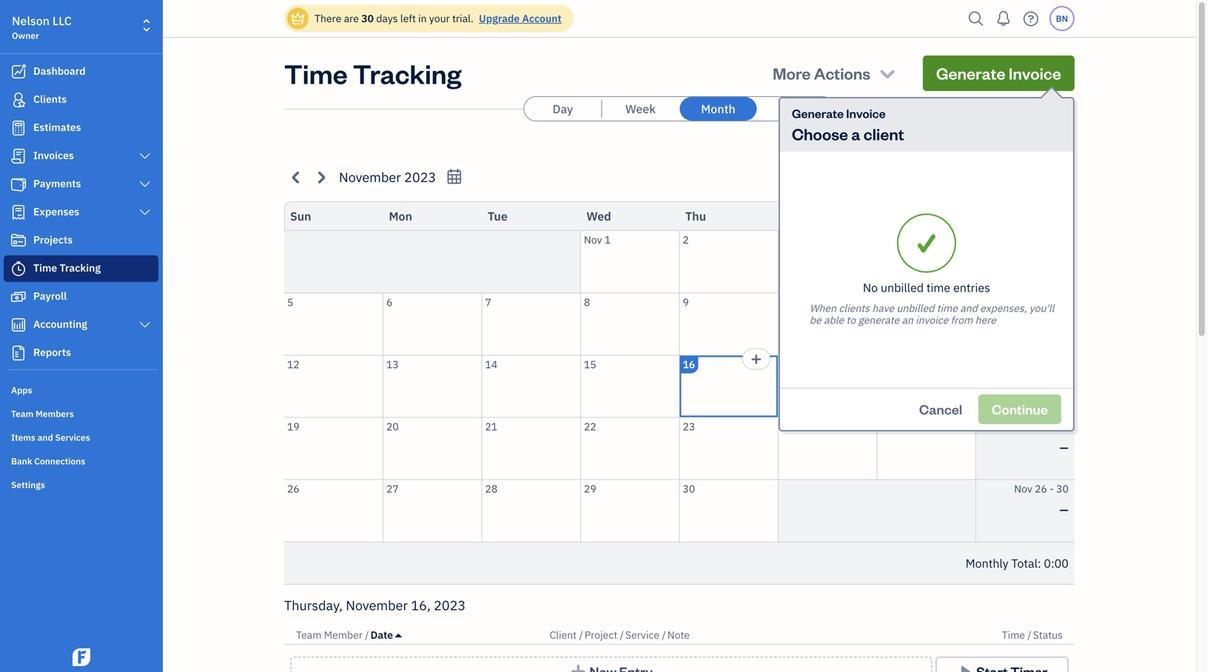 Task type: describe. For each thing, give the bounding box(es) containing it.
monthly total : 0:00
[[966, 556, 1069, 571]]

team members
[[11, 408, 74, 420]]

entries
[[954, 280, 991, 295]]

11 inside 11 button
[[881, 295, 893, 309]]

17 button
[[779, 356, 877, 417]]

more
[[773, 63, 811, 84]]

4 / from the left
[[662, 628, 666, 642]]

9 button
[[680, 294, 778, 355]]

client
[[550, 628, 577, 642]]

no unbilled time entries when clients have unbilled time and expenses, you'll be able to generate an invoice from here
[[810, 280, 1055, 327]]

generate
[[859, 313, 900, 327]]

apps
[[11, 384, 32, 396]]

26 inside button
[[287, 482, 300, 496]]

25 button
[[878, 418, 976, 479]]

0 vertical spatial november
[[339, 168, 401, 186]]

29 button
[[581, 480, 679, 542]]

settings link
[[4, 473, 158, 495]]

actions
[[814, 63, 871, 84]]

notifications image
[[992, 4, 1016, 33]]

items
[[11, 432, 35, 444]]

nov for nov 19 - 25 —
[[1015, 420, 1033, 434]]

29
[[584, 482, 597, 496]]

connections
[[34, 455, 85, 467]]

items and services
[[11, 432, 90, 444]]

crown image
[[290, 11, 306, 26]]

time tracking inside "main" element
[[33, 261, 101, 275]]

sat
[[883, 208, 902, 224]]

date link
[[371, 628, 402, 642]]

upgrade account link
[[476, 11, 562, 25]]

settings
[[11, 479, 45, 491]]

21 button
[[482, 418, 581, 479]]

go to help image
[[1020, 8, 1043, 30]]

- for nov 19 - 25 —
[[1050, 420, 1054, 434]]

1 — from the top
[[1060, 378, 1069, 393]]

22
[[584, 420, 597, 434]]

payments
[[33, 177, 81, 190]]

chevrondown image
[[878, 63, 898, 84]]

13
[[387, 358, 399, 371]]

0 vertical spatial unbilled
[[881, 280, 924, 295]]

services
[[55, 432, 90, 444]]

19 inside button
[[287, 420, 300, 434]]

in
[[419, 11, 427, 25]]

17
[[782, 358, 794, 371]]

chevron large down image
[[138, 150, 152, 162]]

- for nov 5 - 11
[[1050, 295, 1054, 309]]

a
[[852, 123, 861, 144]]

choose a date image
[[446, 168, 463, 185]]

2
[[683, 233, 689, 247]]

llc
[[52, 13, 72, 29]]

bank connections
[[11, 455, 85, 467]]

- for nov 26 - 30 —
[[1050, 482, 1054, 496]]

more actions button
[[760, 56, 912, 91]]

0 vertical spatial time
[[927, 280, 951, 295]]

expense image
[[10, 205, 27, 220]]

client image
[[10, 93, 27, 107]]

week
[[626, 101, 656, 117]]

1 vertical spatial unbilled
[[897, 301, 935, 315]]

no
[[863, 280, 878, 295]]

service link
[[626, 628, 662, 642]]

mon
[[389, 208, 412, 224]]

add a time entry image
[[751, 351, 763, 368]]

12 button
[[284, 356, 383, 417]]

16 button
[[680, 356, 778, 417]]

2 button
[[680, 231, 778, 293]]

previous month image
[[288, 169, 305, 186]]

dashboard link
[[4, 58, 158, 85]]

able
[[824, 313, 844, 327]]

service
[[626, 628, 660, 642]]

from
[[951, 313, 973, 327]]

status link
[[1034, 628, 1063, 642]]

team for team members
[[11, 408, 34, 420]]

20 button
[[384, 418, 482, 479]]

tue
[[488, 208, 508, 224]]

project
[[585, 628, 618, 642]]

apps link
[[4, 378, 158, 401]]

projects
[[33, 233, 73, 247]]

nov 1 button
[[581, 231, 679, 293]]

clients
[[33, 92, 67, 106]]

6 button
[[384, 294, 482, 355]]

9
[[683, 295, 689, 309]]

0 vertical spatial time tracking
[[284, 56, 462, 91]]

chevron large down image for payments
[[138, 178, 152, 190]]

time inside "main" element
[[33, 261, 57, 275]]

27
[[387, 482, 399, 496]]

28
[[485, 482, 498, 496]]

— for nov 19 - 25 —
[[1060, 440, 1069, 455]]

invoice for generate invoice
[[1009, 63, 1062, 84]]

7 button
[[482, 294, 581, 355]]

16,
[[411, 597, 431, 614]]

next month image
[[312, 169, 330, 186]]

generate invoice choose a client
[[792, 105, 905, 144]]

1 vertical spatial 2023
[[434, 597, 466, 614]]

2 / from the left
[[579, 628, 583, 642]]

0 vertical spatial 2023
[[404, 168, 436, 186]]

search image
[[965, 8, 989, 30]]

0 horizontal spatial 30
[[362, 11, 374, 25]]

invoice for generate invoice choose a client
[[847, 105, 886, 121]]

28 button
[[482, 480, 581, 542]]

30 inside nov 26 - 30 —
[[1057, 482, 1069, 496]]

11 button
[[878, 294, 976, 355]]

days
[[376, 11, 398, 25]]

invoice image
[[10, 149, 27, 164]]

there are 30 days left in your trial. upgrade account
[[315, 11, 562, 25]]

chevron large down image for accounting
[[138, 319, 152, 331]]

dashboard image
[[10, 64, 27, 79]]

an
[[902, 313, 914, 327]]

19 button
[[284, 418, 383, 479]]

25 inside button
[[881, 420, 893, 434]]

project image
[[10, 233, 27, 248]]

24 button
[[779, 418, 877, 479]]

have
[[873, 301, 895, 315]]

and inside no unbilled time entries when clients have unbilled time and expenses, you'll be able to generate an invoice from here
[[961, 301, 978, 315]]



Task type: vqa. For each thing, say whether or not it's contained in the screenshot.
Direct
no



Task type: locate. For each thing, give the bounding box(es) containing it.
1 chevron large down image from the top
[[138, 178, 152, 190]]

when
[[810, 301, 837, 315]]

11 right you'll
[[1057, 295, 1069, 309]]

thursday, november 16, 2023
[[284, 597, 466, 614]]

team down "thursday," at the bottom left
[[296, 628, 322, 642]]

time down 'entries'
[[937, 301, 958, 315]]

0 horizontal spatial team
[[11, 408, 34, 420]]

team for team member /
[[296, 628, 322, 642]]

— inside nov 19 - 25 —
[[1060, 440, 1069, 455]]

invoices link
[[4, 143, 158, 170]]

1 / from the left
[[365, 628, 369, 642]]

21
[[485, 420, 498, 434]]

payroll link
[[4, 284, 158, 310]]

client
[[864, 123, 905, 144]]

chart image
[[10, 318, 27, 332]]

you'll
[[1030, 301, 1055, 315]]

date
[[371, 628, 393, 642]]

are
[[344, 11, 359, 25]]

0 horizontal spatial time tracking
[[33, 261, 101, 275]]

1 vertical spatial —
[[1060, 440, 1069, 455]]

time right timer image
[[33, 261, 57, 275]]

note link
[[668, 628, 690, 642]]

1 vertical spatial time
[[33, 261, 57, 275]]

0 horizontal spatial tracking
[[60, 261, 101, 275]]

tracking inside "main" element
[[60, 261, 101, 275]]

start timer image
[[957, 664, 974, 672]]

nov
[[584, 233, 602, 247], [1021, 295, 1039, 309], [1015, 420, 1033, 434], [1015, 482, 1033, 496]]

1 horizontal spatial 30
[[683, 482, 696, 496]]

0 horizontal spatial time
[[33, 261, 57, 275]]

nov for nov 26 - 30 —
[[1015, 482, 1033, 496]]

— up nov 26 - 30 — at the bottom right of the page
[[1060, 440, 1069, 455]]

:
[[1038, 556, 1042, 571]]

generate inside generate invoice choose a client
[[792, 105, 844, 121]]

/ left status link
[[1028, 628, 1032, 642]]

0 horizontal spatial 19
[[287, 420, 300, 434]]

nov inside nov 19 - 25 —
[[1015, 420, 1033, 434]]

freshbooks image
[[70, 649, 93, 666]]

nov 26 - 30 —
[[1015, 482, 1069, 518]]

23
[[683, 420, 696, 434]]

client / project / service / note
[[550, 628, 690, 642]]

clients link
[[4, 87, 158, 113]]

more actions
[[773, 63, 871, 84]]

0 horizontal spatial invoice
[[847, 105, 886, 121]]

26 down 19 button
[[287, 482, 300, 496]]

5 inside 5 button
[[287, 295, 294, 309]]

and
[[961, 301, 978, 315], [38, 432, 53, 444]]

0 vertical spatial —
[[1060, 378, 1069, 393]]

main element
[[0, 0, 200, 672]]

generate down search icon
[[937, 63, 1006, 84]]

monthly
[[966, 556, 1009, 571]]

/ right client
[[579, 628, 583, 642]]

30 inside button
[[683, 482, 696, 496]]

nov for nov 1
[[584, 233, 602, 247]]

14 button
[[482, 356, 581, 417]]

0 horizontal spatial and
[[38, 432, 53, 444]]

0 vertical spatial chevron large down image
[[138, 178, 152, 190]]

2 horizontal spatial time
[[1002, 628, 1026, 642]]

time down there
[[284, 56, 348, 91]]

chevron large down image
[[138, 178, 152, 190], [138, 207, 152, 218], [138, 319, 152, 331]]

member
[[324, 628, 363, 642]]

0 vertical spatial and
[[961, 301, 978, 315]]

items and services link
[[4, 426, 158, 448]]

team
[[11, 408, 34, 420], [296, 628, 322, 642]]

nov inside nov 26 - 30 —
[[1015, 482, 1033, 496]]

your
[[429, 11, 450, 25]]

here
[[976, 313, 997, 327]]

1 horizontal spatial 26
[[1035, 482, 1048, 496]]

month link
[[680, 97, 757, 121]]

0 vertical spatial invoice
[[1009, 63, 1062, 84]]

team inside 'link'
[[11, 408, 34, 420]]

nelson
[[12, 13, 50, 29]]

- inside nov 19 - 25 —
[[1050, 420, 1054, 434]]

day
[[553, 101, 573, 117]]

team down apps
[[11, 408, 34, 420]]

reports
[[33, 345, 71, 359]]

2 25 from the left
[[1057, 420, 1069, 434]]

estimates link
[[4, 115, 158, 141]]

report image
[[10, 346, 27, 361]]

day link
[[525, 97, 602, 121]]

24
[[782, 420, 794, 434]]

1 11 from the left
[[881, 295, 893, 309]]

25 inside nov 19 - 25 —
[[1057, 420, 1069, 434]]

chevron large down image for expenses
[[138, 207, 152, 218]]

26 inside nov 26 - 30 —
[[1035, 482, 1048, 496]]

team members link
[[4, 402, 158, 424]]

generate invoice
[[937, 63, 1062, 84]]

note
[[668, 628, 690, 642]]

left
[[401, 11, 416, 25]]

and right items
[[38, 432, 53, 444]]

hours logged by
[[890, 142, 968, 156]]

11
[[881, 295, 893, 309], [1057, 295, 1069, 309]]

team member /
[[296, 628, 369, 642]]

payments link
[[4, 171, 158, 198]]

/
[[365, 628, 369, 642], [579, 628, 583, 642], [620, 628, 624, 642], [662, 628, 666, 642], [1028, 628, 1032, 642]]

invoice inside button
[[1009, 63, 1062, 84]]

2 5 from the left
[[1042, 295, 1048, 309]]

1 horizontal spatial time
[[284, 56, 348, 91]]

1 horizontal spatial tracking
[[353, 56, 462, 91]]

generate for generate invoice
[[937, 63, 1006, 84]]

1 horizontal spatial 19
[[1035, 420, 1048, 434]]

1 horizontal spatial generate
[[937, 63, 1006, 84]]

time tracking down projects link
[[33, 261, 101, 275]]

19 down 12 button
[[287, 420, 300, 434]]

5 / from the left
[[1028, 628, 1032, 642]]

nov for nov 5 - 11
[[1021, 295, 1039, 309]]

25
[[881, 420, 893, 434], [1057, 420, 1069, 434]]

30
[[362, 11, 374, 25], [683, 482, 696, 496], [1057, 482, 1069, 496]]

chevron large down image inside accounting link
[[138, 319, 152, 331]]

hours
[[890, 142, 918, 156]]

thursday,
[[284, 597, 343, 614]]

november right the "next month" icon
[[339, 168, 401, 186]]

unbilled right have
[[897, 301, 935, 315]]

1 vertical spatial time
[[937, 301, 958, 315]]

and inside "main" element
[[38, 432, 53, 444]]

chevron large down image inside expenses link
[[138, 207, 152, 218]]

1 5 from the left
[[287, 295, 294, 309]]

owner
[[12, 30, 39, 41]]

— up nov 19 - 25 —
[[1060, 378, 1069, 393]]

5 up 12
[[287, 295, 294, 309]]

30 down 23 button
[[683, 482, 696, 496]]

2 vertical spatial time
[[1002, 628, 1026, 642]]

0 horizontal spatial 5
[[287, 295, 294, 309]]

0 vertical spatial team
[[11, 408, 34, 420]]

estimates
[[33, 120, 81, 134]]

2 19 from the left
[[1035, 420, 1048, 434]]

expenses
[[33, 205, 79, 218]]

0 horizontal spatial 11
[[881, 295, 893, 309]]

time tracking down days
[[284, 56, 462, 91]]

tracking down projects link
[[60, 261, 101, 275]]

3 — from the top
[[1060, 502, 1069, 518]]

bn
[[1056, 13, 1069, 24]]

november up date
[[346, 597, 408, 614]]

1 vertical spatial -
[[1050, 420, 1054, 434]]

— inside nov 26 - 30 —
[[1060, 502, 1069, 518]]

choose
[[792, 123, 849, 144]]

cancel
[[920, 401, 963, 418]]

8
[[584, 295, 590, 309]]

unbilled
[[881, 280, 924, 295], [897, 301, 935, 315]]

1 26 from the left
[[287, 482, 300, 496]]

november 2023
[[339, 168, 436, 186]]

1 vertical spatial time tracking
[[33, 261, 101, 275]]

chevron large down image inside 'payments' link
[[138, 178, 152, 190]]

1 vertical spatial chevron large down image
[[138, 207, 152, 218]]

- up nov 26 - 30 — at the bottom right of the page
[[1050, 420, 1054, 434]]

0 horizontal spatial 26
[[287, 482, 300, 496]]

0 horizontal spatial 25
[[881, 420, 893, 434]]

1 vertical spatial generate
[[792, 105, 844, 121]]

- inside nov 26 - 30 —
[[1050, 482, 1054, 496]]

/ left date
[[365, 628, 369, 642]]

generate
[[937, 63, 1006, 84], [792, 105, 844, 121]]

3 / from the left
[[620, 628, 624, 642]]

timer image
[[10, 261, 27, 276]]

26 down nov 19 - 25 —
[[1035, 482, 1048, 496]]

1 19 from the left
[[287, 420, 300, 434]]

2 vertical spatial —
[[1060, 502, 1069, 518]]

/ left service
[[620, 628, 624, 642]]

30 right are on the left of page
[[362, 11, 374, 25]]

— for nov 26 - 30 —
[[1060, 502, 1069, 518]]

1 horizontal spatial 25
[[1057, 420, 1069, 434]]

invoice down go to help image
[[1009, 63, 1062, 84]]

invoice inside generate invoice choose a client
[[847, 105, 886, 121]]

nov 5 - 11
[[1021, 295, 1069, 309]]

2023 left choose a date image
[[404, 168, 436, 186]]

2 chevron large down image from the top
[[138, 207, 152, 218]]

caretup image
[[396, 629, 402, 641]]

there
[[315, 11, 342, 25]]

1 - from the top
[[1050, 295, 1054, 309]]

money image
[[10, 290, 27, 304]]

1 vertical spatial team
[[296, 628, 322, 642]]

1 25 from the left
[[881, 420, 893, 434]]

2 — from the top
[[1060, 440, 1069, 455]]

1 vertical spatial november
[[346, 597, 408, 614]]

5 right expenses,
[[1042, 295, 1048, 309]]

bn button
[[1050, 6, 1075, 31]]

—
[[1060, 378, 1069, 393], [1060, 440, 1069, 455], [1060, 502, 1069, 518]]

1 horizontal spatial 5
[[1042, 295, 1048, 309]]

1 horizontal spatial 11
[[1057, 295, 1069, 309]]

nov inside button
[[584, 233, 602, 247]]

thu
[[686, 208, 707, 224]]

30 down nov 19 - 25 —
[[1057, 482, 1069, 496]]

3 - from the top
[[1050, 482, 1054, 496]]

0 horizontal spatial generate
[[792, 105, 844, 121]]

22 button
[[581, 418, 679, 479]]

generate invoice button
[[923, 56, 1075, 91]]

nov 1
[[584, 233, 611, 247]]

new entry image
[[570, 664, 587, 672]]

0 vertical spatial generate
[[937, 63, 1006, 84]]

19 inside nov 19 - 25 —
[[1035, 420, 1048, 434]]

2 26 from the left
[[1035, 482, 1048, 496]]

time link
[[1002, 628, 1028, 642]]

2 11 from the left
[[1057, 295, 1069, 309]]

1 vertical spatial invoice
[[847, 105, 886, 121]]

0 vertical spatial time
[[284, 56, 348, 91]]

2 horizontal spatial 30
[[1057, 482, 1069, 496]]

expenses,
[[981, 301, 1027, 315]]

invoice up a
[[847, 105, 886, 121]]

1 horizontal spatial invoice
[[1009, 63, 1062, 84]]

wed
[[587, 208, 612, 224]]

logged
[[920, 142, 954, 156]]

2 - from the top
[[1050, 420, 1054, 434]]

generate up choose
[[792, 105, 844, 121]]

0 vertical spatial tracking
[[353, 56, 462, 91]]

sun
[[290, 208, 311, 224]]

1 horizontal spatial team
[[296, 628, 322, 642]]

generate for generate invoice choose a client
[[792, 105, 844, 121]]

2023 right the 16,
[[434, 597, 466, 614]]

30 button
[[680, 480, 778, 542]]

and down 'entries'
[[961, 301, 978, 315]]

1 vertical spatial and
[[38, 432, 53, 444]]

/ left note
[[662, 628, 666, 642]]

2 vertical spatial -
[[1050, 482, 1054, 496]]

- right expenses,
[[1050, 295, 1054, 309]]

- down nov 19 - 25 —
[[1050, 482, 1054, 496]]

generate inside button
[[937, 63, 1006, 84]]

estimate image
[[10, 121, 27, 136]]

time tracking link
[[4, 255, 158, 282]]

2 vertical spatial chevron large down image
[[138, 319, 152, 331]]

1 horizontal spatial time tracking
[[284, 56, 462, 91]]

time left status link
[[1002, 628, 1026, 642]]

3 chevron large down image from the top
[[138, 319, 152, 331]]

tracking down left
[[353, 56, 462, 91]]

8 button
[[581, 294, 679, 355]]

0 vertical spatial -
[[1050, 295, 1054, 309]]

11 up generate
[[881, 295, 893, 309]]

1 vertical spatial tracking
[[60, 261, 101, 275]]

to
[[847, 313, 856, 327]]

unbilled up have
[[881, 280, 924, 295]]

time up invoice at the right top of the page
[[927, 280, 951, 295]]

26
[[287, 482, 300, 496], [1035, 482, 1048, 496]]

cancel button
[[906, 395, 976, 424]]

1 horizontal spatial and
[[961, 301, 978, 315]]

15
[[584, 358, 597, 371]]

19 up nov 26 - 30 — at the bottom right of the page
[[1035, 420, 1048, 434]]

payment image
[[10, 177, 27, 192]]

projects link
[[4, 227, 158, 254]]

26 button
[[284, 480, 383, 542]]

— up 0:00
[[1060, 502, 1069, 518]]

7
[[485, 295, 492, 309]]



